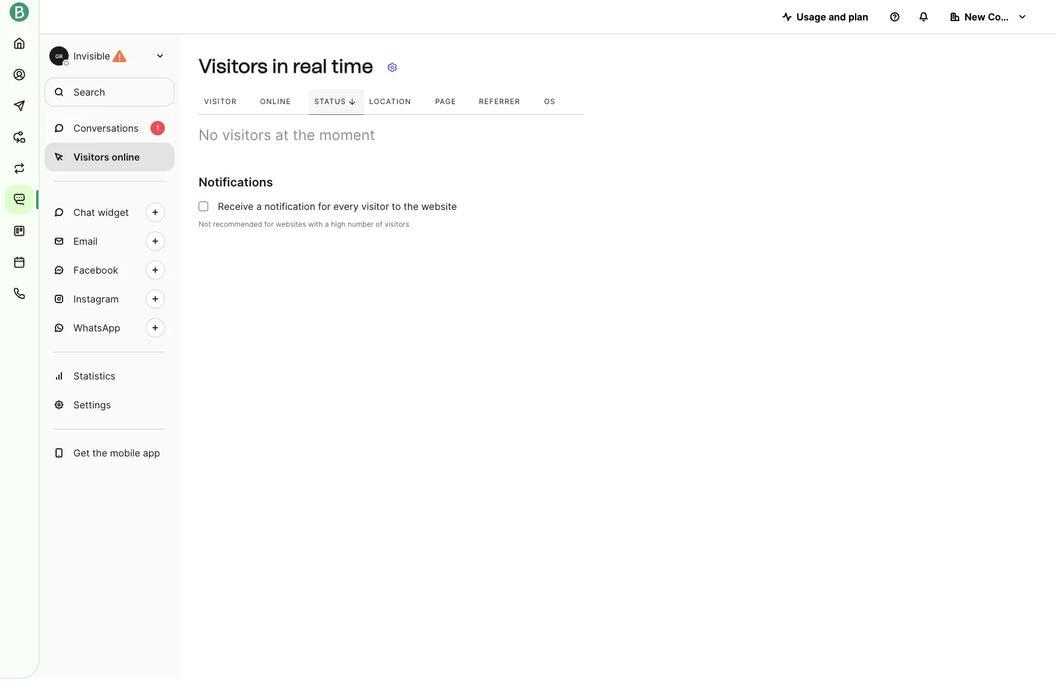 Task type: describe. For each thing, give the bounding box(es) containing it.
app
[[143, 447, 160, 459]]

location
[[369, 97, 412, 106]]

page button
[[430, 89, 474, 115]]

0 vertical spatial a
[[256, 200, 262, 213]]

visitors in real time
[[199, 55, 373, 78]]

new company
[[965, 11, 1033, 23]]

usage and plan button
[[773, 5, 878, 29]]

search
[[73, 86, 105, 98]]

notifications
[[199, 175, 273, 190]]

2 vertical spatial the
[[92, 447, 107, 459]]

1 horizontal spatial a
[[325, 220, 329, 229]]

usage
[[797, 11, 827, 23]]

chat widget
[[73, 207, 129, 219]]

visitors online
[[73, 151, 140, 163]]

no
[[199, 126, 218, 144]]

online button
[[255, 89, 309, 115]]

to
[[392, 200, 401, 213]]

websites
[[276, 220, 306, 229]]

instagram
[[73, 293, 119, 305]]

time
[[332, 55, 373, 78]]

of
[[376, 220, 383, 229]]

get the mobile app link
[[45, 439, 175, 468]]

chat
[[73, 207, 95, 219]]

page
[[435, 97, 457, 106]]

facebook link
[[45, 256, 175, 285]]

1 horizontal spatial visitors
[[385, 220, 409, 229]]

new
[[965, 11, 986, 23]]

usage and plan
[[797, 11, 869, 23]]

real
[[293, 55, 327, 78]]

at
[[276, 126, 289, 144]]

every
[[334, 200, 359, 213]]

status button
[[309, 89, 364, 115]]

not recommended for websites with a high number of visitors
[[199, 220, 409, 229]]

online
[[112, 151, 140, 163]]

1 vertical spatial for
[[264, 220, 274, 229]]

whatsapp
[[73, 322, 120, 334]]

in
[[272, 55, 289, 78]]

not
[[199, 220, 211, 229]]

recommended
[[213, 220, 262, 229]]

and
[[829, 11, 847, 23]]

visitors online link
[[45, 143, 175, 172]]

search link
[[45, 78, 175, 107]]

visitor
[[204, 97, 237, 106]]

widget
[[98, 207, 129, 219]]

1 vertical spatial the
[[404, 200, 419, 213]]

os button
[[539, 89, 572, 115]]



Task type: vqa. For each thing, say whether or not it's contained in the screenshot.
the left FOR
yes



Task type: locate. For each thing, give the bounding box(es) containing it.
1 vertical spatial visitors
[[385, 220, 409, 229]]

1 horizontal spatial visitors
[[199, 55, 268, 78]]

0 horizontal spatial a
[[256, 200, 262, 213]]

0 horizontal spatial visitors
[[73, 151, 109, 163]]

0 horizontal spatial the
[[92, 447, 107, 459]]

a right receive
[[256, 200, 262, 213]]

invisible
[[73, 50, 110, 62]]

get
[[73, 447, 90, 459]]

gr
[[55, 53, 63, 59]]

mobile
[[110, 447, 140, 459]]

status
[[314, 97, 346, 106]]

1 horizontal spatial for
[[318, 200, 331, 213]]

the right to
[[404, 200, 419, 213]]

notification
[[265, 200, 316, 213]]

receive a notification for every visitor to the website
[[218, 200, 457, 213]]

receive
[[218, 200, 254, 213]]

0 vertical spatial for
[[318, 200, 331, 213]]

1
[[156, 123, 159, 132]]

1 horizontal spatial the
[[293, 126, 315, 144]]

0 horizontal spatial visitors
[[222, 126, 271, 144]]

statistics link
[[45, 362, 175, 391]]

location button
[[364, 89, 430, 115]]

referrer button
[[474, 89, 539, 115]]

email link
[[45, 227, 175, 256]]

the right the at
[[293, 126, 315, 144]]

conversations
[[73, 122, 139, 134]]

visitors
[[199, 55, 268, 78], [73, 151, 109, 163]]

chat widget link
[[45, 198, 175, 227]]

0 horizontal spatial for
[[264, 220, 274, 229]]

new company button
[[941, 5, 1037, 29]]

os
[[544, 97, 556, 106]]

email
[[73, 235, 98, 247]]

facebook
[[73, 264, 118, 276]]

visitor button
[[199, 89, 255, 115]]

no visitors at the moment
[[199, 126, 375, 144]]

high
[[331, 220, 346, 229]]

for up with
[[318, 200, 331, 213]]

0 vertical spatial the
[[293, 126, 315, 144]]

1 vertical spatial visitors
[[73, 151, 109, 163]]

visitors for visitors in real time
[[199, 55, 268, 78]]

for
[[318, 200, 331, 213], [264, 220, 274, 229]]

visitors for visitors online
[[73, 151, 109, 163]]

visitors inside visitors online link
[[73, 151, 109, 163]]

settings link
[[45, 391, 175, 420]]

the right get
[[92, 447, 107, 459]]

visitors up visitor button
[[199, 55, 268, 78]]

company
[[988, 11, 1033, 23]]

0 vertical spatial visitors
[[199, 55, 268, 78]]

the
[[293, 126, 315, 144], [404, 200, 419, 213], [92, 447, 107, 459]]

a right with
[[325, 220, 329, 229]]

0 vertical spatial visitors
[[222, 126, 271, 144]]

get the mobile app
[[73, 447, 160, 459]]

visitors down conversations
[[73, 151, 109, 163]]

visitors left the at
[[222, 126, 271, 144]]

visitor
[[362, 200, 389, 213]]

referrer
[[479, 97, 521, 106]]

whatsapp link
[[45, 314, 175, 343]]

moment
[[319, 126, 375, 144]]

online
[[260, 97, 291, 106]]

statistics
[[73, 370, 116, 382]]

visitors down to
[[385, 220, 409, 229]]

1 vertical spatial a
[[325, 220, 329, 229]]

settings
[[73, 399, 111, 411]]

plan
[[849, 11, 869, 23]]

with
[[308, 220, 323, 229]]

visitors
[[222, 126, 271, 144], [385, 220, 409, 229]]

2 horizontal spatial the
[[404, 200, 419, 213]]

website
[[422, 200, 457, 213]]

instagram link
[[45, 285, 175, 314]]

number
[[348, 220, 374, 229]]

a
[[256, 200, 262, 213], [325, 220, 329, 229]]

for left websites
[[264, 220, 274, 229]]



